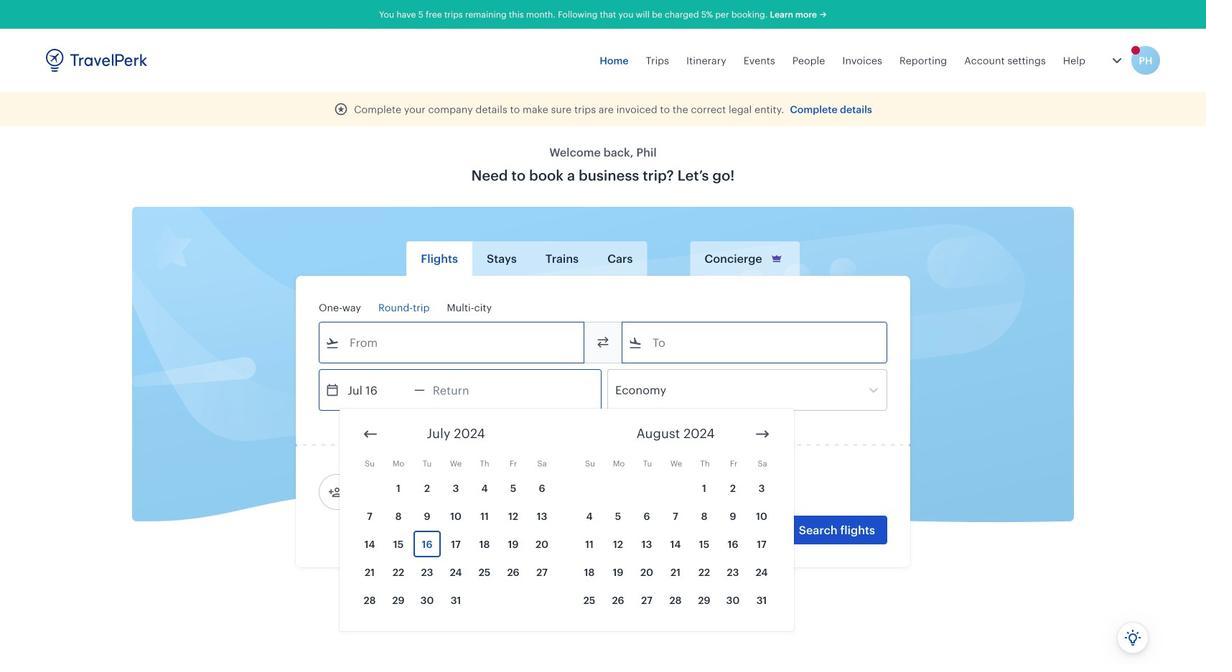 Task type: locate. For each thing, give the bounding box(es) containing it.
move forward to switch to the next month. image
[[754, 426, 771, 443]]

choose saturday, august 10, 2024 as your check-out date. it's available. image
[[748, 503, 776, 529]]

From search field
[[340, 331, 565, 354]]

choose friday, august 2, 2024 as your check-out date. it's available. image
[[720, 475, 747, 501]]

To search field
[[643, 331, 868, 354]]

move backward to switch to the previous month. image
[[362, 426, 379, 443]]

calendar application
[[340, 409, 1207, 631]]

Depart text field
[[340, 370, 414, 410]]



Task type: describe. For each thing, give the bounding box(es) containing it.
choose friday, august 9, 2024 as your check-out date. it's available. image
[[720, 503, 747, 529]]

Add first traveler search field
[[343, 480, 492, 503]]

choose saturday, august 3, 2024 as your check-out date. it's available. image
[[748, 475, 776, 501]]

Return text field
[[425, 370, 500, 410]]



